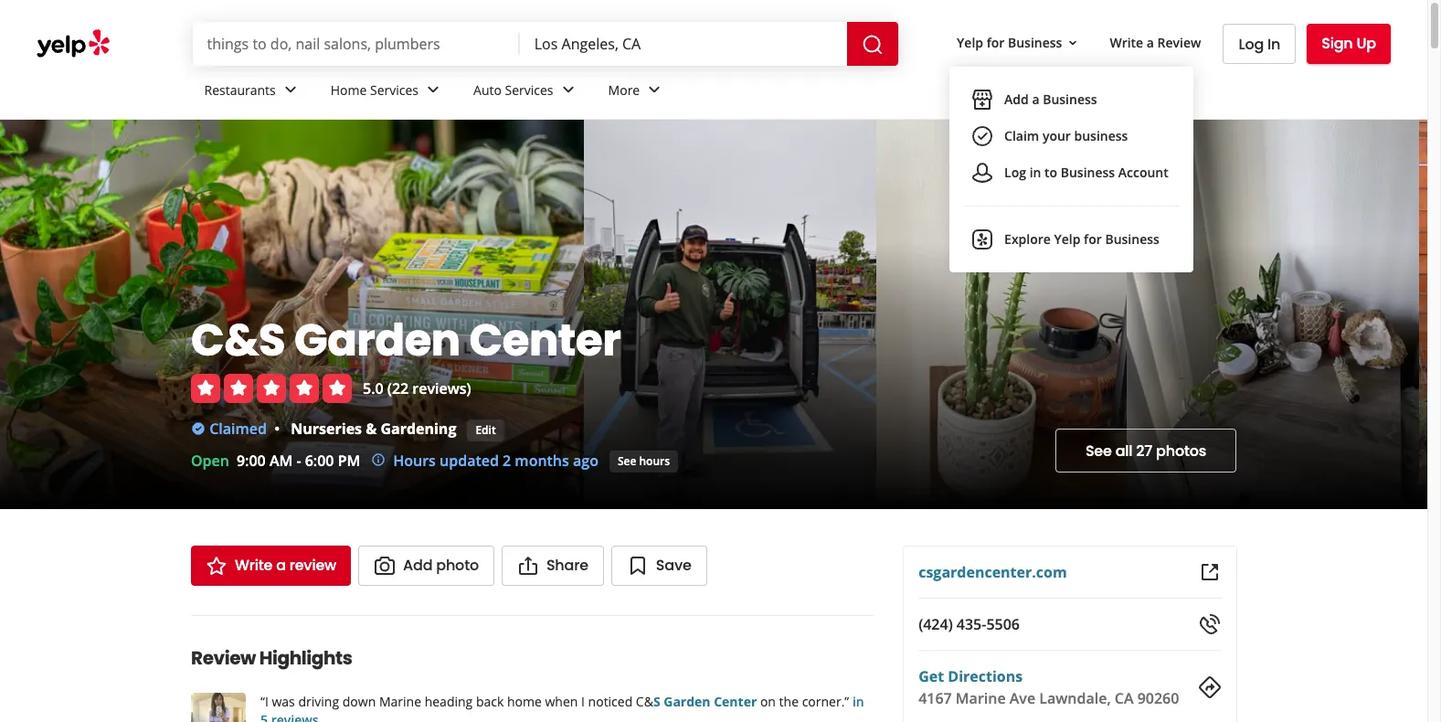 Task type: locate. For each thing, give the bounding box(es) containing it.
see for see all 27 photos
[[1086, 440, 1112, 461]]

directions
[[948, 667, 1023, 687]]

log
[[1239, 33, 1264, 54], [1005, 163, 1027, 181]]

services for home services
[[370, 81, 419, 98]]

0 horizontal spatial for
[[987, 33, 1005, 51]]

1 vertical spatial log
[[1005, 163, 1027, 181]]

24 chevron down v2 image for auto services
[[557, 79, 579, 101]]

Find text field
[[207, 34, 505, 54]]

business left 16 chevron down v2 image
[[1008, 33, 1063, 51]]

24 chevron down v2 image
[[280, 79, 301, 101], [422, 79, 444, 101], [557, 79, 579, 101]]

(424)
[[919, 614, 953, 635]]

0 horizontal spatial i
[[265, 693, 269, 710]]

a left the review
[[276, 555, 286, 576]]

1 horizontal spatial garden
[[664, 693, 711, 710]]

0 horizontal spatial add
[[403, 555, 433, 576]]

2 none field from the left
[[535, 34, 833, 54]]

in left to
[[1030, 163, 1042, 181]]

1 24 chevron down v2 image from the left
[[280, 79, 301, 101]]

2 24 chevron down v2 image from the left
[[422, 79, 444, 101]]

home services
[[331, 81, 419, 98]]

i up 5
[[265, 693, 269, 710]]

c&s garden center
[[191, 310, 621, 371]]

photo of c&s garden center - lawndale, ca, us. olive tree image
[[1420, 120, 1442, 509]]

1 vertical spatial for
[[1084, 230, 1102, 247]]

1 horizontal spatial i
[[582, 693, 585, 710]]

0 vertical spatial in
[[1030, 163, 1042, 181]]

a for business
[[1033, 90, 1040, 108]]

yelp inside button
[[957, 33, 984, 51]]

a inside button
[[1033, 90, 1040, 108]]

i
[[265, 693, 269, 710], [582, 693, 585, 710]]

auto
[[474, 81, 502, 98]]

3 24 chevron down v2 image from the left
[[557, 79, 579, 101]]

" i was driving down marine heading back home when i noticed c& s garden center on the corner. "
[[261, 693, 850, 710]]

0 vertical spatial a
[[1147, 33, 1155, 51]]

explore yelp for business button
[[965, 221, 1179, 257]]

get directions 4167 marine ave lawndale, ca 90260
[[919, 667, 1179, 709]]

1 horizontal spatial a
[[1033, 90, 1040, 108]]

services
[[370, 81, 419, 98], [505, 81, 554, 98]]

more
[[608, 81, 640, 98]]

review left log in link
[[1158, 33, 1202, 51]]

s
[[654, 693, 661, 710]]

in
[[1030, 163, 1042, 181], [853, 693, 865, 710]]

1 none field from the left
[[207, 34, 505, 54]]

24 yelp for biz v2 image
[[972, 228, 994, 250]]

yelp right explore
[[1055, 230, 1081, 247]]

driving
[[298, 693, 339, 710]]

sign up link
[[1308, 24, 1392, 64]]

was
[[272, 693, 295, 710]]

none field up the home
[[207, 34, 505, 54]]

log inside button
[[1005, 163, 1027, 181]]

2 horizontal spatial a
[[1147, 33, 1155, 51]]

gardening
[[381, 418, 457, 438]]

5 star rating image
[[191, 374, 352, 403]]

yelp
[[957, 33, 984, 51], [1055, 230, 1081, 247]]

24 friends v2 image
[[972, 161, 994, 183]]

2 photo of c&s garden center - lawndale, ca, us. image from the left
[[1127, 120, 1420, 509]]

in right '"' at the bottom right
[[853, 693, 865, 710]]

ago
[[573, 451, 599, 471]]

share
[[547, 555, 589, 576]]

photo of c&s garden center - lawndale, ca, us. air plants and driftwood! image
[[0, 120, 584, 509]]

1 vertical spatial write
[[235, 555, 273, 576]]

"
[[845, 693, 850, 710]]

0 horizontal spatial in
[[853, 693, 865, 710]]

24 claim v2 image
[[972, 125, 994, 147]]

24 chevron down v2 image for home services
[[422, 79, 444, 101]]

services right the home
[[370, 81, 419, 98]]

1 vertical spatial center
[[714, 693, 757, 710]]

0 vertical spatial log
[[1239, 33, 1264, 54]]

ca
[[1115, 688, 1134, 709]]

5
[[261, 711, 268, 722]]

None search field
[[192, 22, 902, 66]]

add right "24 camera v2" icon
[[403, 555, 433, 576]]

1 horizontal spatial marine
[[956, 688, 1006, 709]]

write a review
[[235, 555, 337, 576]]

services inside 'link'
[[505, 81, 554, 98]]

info alert
[[371, 450, 599, 472]]

services for auto services
[[505, 81, 554, 98]]

reviews
[[271, 711, 319, 722]]

1 horizontal spatial write
[[1110, 33, 1144, 51]]

0 vertical spatial add
[[1005, 90, 1029, 108]]

1 vertical spatial yelp
[[1055, 230, 1081, 247]]

1 horizontal spatial yelp
[[1055, 230, 1081, 247]]

i right when
[[582, 693, 585, 710]]

for right explore
[[1084, 230, 1102, 247]]

claim your business
[[1005, 127, 1129, 144]]

lawndale,
[[1039, 688, 1111, 709]]

0 horizontal spatial yelp
[[957, 33, 984, 51]]

log left in
[[1239, 33, 1264, 54]]

24 directions v2 image
[[1200, 677, 1221, 699]]

see left hours
[[618, 453, 637, 469]]

services right auto
[[505, 81, 554, 98]]

9:00
[[237, 451, 266, 471]]

1 vertical spatial garden
[[664, 693, 711, 710]]

24 chevron down v2 image inside auto services 'link'
[[557, 79, 579, 101]]

1 horizontal spatial log
[[1239, 33, 1264, 54]]

save
[[656, 555, 692, 576]]

see left the all
[[1086, 440, 1112, 461]]

add
[[1005, 90, 1029, 108], [403, 555, 433, 576]]

0 vertical spatial write
[[1110, 33, 1144, 51]]

-
[[297, 451, 301, 471]]

None field
[[207, 34, 505, 54], [535, 34, 833, 54]]

pm
[[338, 451, 360, 471]]

yelp up 24 add biz v2 icon
[[957, 33, 984, 51]]

"
[[261, 693, 265, 710]]

review up erika m. image at left bottom
[[191, 645, 256, 671]]

1 horizontal spatial none field
[[535, 34, 833, 54]]

0 horizontal spatial services
[[370, 81, 419, 98]]

review highlights element
[[162, 615, 888, 722]]

0 horizontal spatial center
[[470, 310, 621, 371]]

hours updated 2 months ago
[[393, 451, 599, 471]]

0 horizontal spatial see
[[618, 453, 637, 469]]

on
[[761, 693, 776, 710]]

90260
[[1138, 688, 1179, 709]]

write a review
[[1110, 33, 1202, 51]]

1 horizontal spatial services
[[505, 81, 554, 98]]

a up the claim
[[1033, 90, 1040, 108]]

1 vertical spatial review
[[191, 645, 256, 671]]

0 vertical spatial review
[[1158, 33, 1202, 51]]

home
[[331, 81, 367, 98]]

add photo link
[[358, 546, 495, 586]]

garden right s
[[664, 693, 711, 710]]

2 horizontal spatial 24 chevron down v2 image
[[557, 79, 579, 101]]

yelp inside "button"
[[1055, 230, 1081, 247]]

1 vertical spatial a
[[1033, 90, 1040, 108]]

0 horizontal spatial marine
[[379, 693, 421, 710]]

2 services from the left
[[505, 81, 554, 98]]

for up 24 add biz v2 icon
[[987, 33, 1005, 51]]

see hours
[[618, 453, 670, 469]]

add right 24 add biz v2 icon
[[1005, 90, 1029, 108]]

1 horizontal spatial 24 chevron down v2 image
[[422, 79, 444, 101]]

24 chevron down v2 image right restaurants
[[280, 79, 301, 101]]

16 info v2 image
[[371, 453, 386, 467]]

0 horizontal spatial garden
[[294, 310, 461, 371]]

garden up "5.0"
[[294, 310, 461, 371]]

0 horizontal spatial 24 chevron down v2 image
[[280, 79, 301, 101]]

1 horizontal spatial in
[[1030, 163, 1042, 181]]

csgardencenter.com link
[[919, 562, 1067, 582]]

garden
[[294, 310, 461, 371], [664, 693, 711, 710]]

24 chevron down v2 image inside home services link
[[422, 79, 444, 101]]

photo of c&s garden center - lawndale, ca, us. image
[[876, 120, 1127, 509], [1127, 120, 1420, 509]]

log right 24 friends v2 icon
[[1005, 163, 1027, 181]]

business
[[1008, 33, 1063, 51], [1043, 90, 1098, 108], [1061, 163, 1116, 181], [1106, 230, 1160, 247]]

2
[[503, 451, 511, 471]]

0 horizontal spatial none field
[[207, 34, 505, 54]]

0 vertical spatial for
[[987, 33, 1005, 51]]

24 chevron down v2 image inside restaurants link
[[280, 79, 301, 101]]

1 horizontal spatial for
[[1084, 230, 1102, 247]]

nurseries & gardening
[[291, 418, 457, 438]]

1 services from the left
[[370, 81, 419, 98]]

24 chevron down v2 image left auto
[[422, 79, 444, 101]]

csgardencenter.com
[[919, 562, 1067, 582]]

1 vertical spatial in
[[853, 693, 865, 710]]

2 vertical spatial a
[[276, 555, 286, 576]]

get
[[919, 667, 944, 687]]

1 horizontal spatial review
[[1158, 33, 1202, 51]]

0 horizontal spatial log
[[1005, 163, 1027, 181]]

home
[[507, 693, 542, 710]]

business down account at top
[[1106, 230, 1160, 247]]

log for log in
[[1239, 33, 1264, 54]]

24 chevron down v2 image right auto services
[[557, 79, 579, 101]]

erika m. image
[[191, 693, 246, 722]]

photo of c&s garden center - lawndale, ca, us. gavin loading my sister's jungle monster into my van for transport 500 miles north. image
[[584, 120, 876, 509]]

add inside button
[[1005, 90, 1029, 108]]

0 vertical spatial yelp
[[957, 33, 984, 51]]

claimed
[[210, 418, 267, 438]]

24 share v2 image
[[517, 555, 539, 577]]

sign up
[[1322, 33, 1377, 54]]

1 horizontal spatial see
[[1086, 440, 1112, 461]]

write right 24 star v2 icon in the left bottom of the page
[[235, 555, 273, 576]]

for
[[987, 33, 1005, 51], [1084, 230, 1102, 247]]

none field up 24 chevron down v2 image
[[535, 34, 833, 54]]

open
[[191, 451, 229, 471]]

5.0
[[363, 378, 384, 398]]

1 horizontal spatial add
[[1005, 90, 1029, 108]]

open 9:00 am - 6:00 pm
[[191, 451, 360, 471]]

0 horizontal spatial a
[[276, 555, 286, 576]]

0 horizontal spatial write
[[235, 555, 273, 576]]

marine right 'down'
[[379, 693, 421, 710]]

in 5 reviews button
[[261, 693, 865, 722]]

marine down directions
[[956, 688, 1006, 709]]

1 vertical spatial add
[[403, 555, 433, 576]]

0 horizontal spatial review
[[191, 645, 256, 671]]

write right 16 chevron down v2 image
[[1110, 33, 1144, 51]]

a right 16 chevron down v2 image
[[1147, 33, 1155, 51]]

1 horizontal spatial center
[[714, 693, 757, 710]]



Task type: vqa. For each thing, say whether or not it's contained in the screenshot.
months
yes



Task type: describe. For each thing, give the bounding box(es) containing it.
24 star v2 image
[[206, 555, 228, 577]]

log for log in to business account
[[1005, 163, 1027, 181]]

claim
[[1005, 127, 1040, 144]]

business inside "button"
[[1106, 230, 1160, 247]]

in 5 reviews
[[261, 693, 865, 722]]

ave
[[1010, 688, 1036, 709]]

reviews)
[[413, 378, 471, 398]]

c&s
[[191, 310, 285, 371]]

&
[[366, 418, 377, 438]]

am
[[270, 451, 293, 471]]

6:00
[[305, 451, 334, 471]]

heading
[[425, 693, 473, 710]]

hours
[[639, 453, 670, 469]]

months
[[515, 451, 569, 471]]

for inside "button"
[[1084, 230, 1102, 247]]

4167
[[919, 688, 952, 709]]

up
[[1357, 33, 1377, 54]]

5.0 (22 reviews)
[[363, 378, 471, 398]]

review
[[290, 555, 337, 576]]

27
[[1137, 440, 1153, 461]]

down
[[343, 693, 376, 710]]

see for see hours
[[618, 453, 637, 469]]

business up claim your business at the top right of page
[[1043, 90, 1098, 108]]

see all 27 photos
[[1086, 440, 1207, 461]]

5506
[[986, 614, 1020, 635]]

explore
[[1005, 230, 1051, 247]]

add for add photo
[[403, 555, 433, 576]]

home services link
[[316, 66, 459, 119]]

corner.
[[802, 693, 845, 710]]

marine inside get directions 4167 marine ave lawndale, ca 90260
[[956, 688, 1006, 709]]

log in to business account
[[1005, 163, 1169, 181]]

24 chevron down v2 image for restaurants
[[280, 79, 301, 101]]

hours
[[393, 451, 436, 471]]

16 chevron down v2 image
[[1066, 35, 1081, 50]]

highlights
[[260, 645, 353, 671]]

business categories element
[[190, 66, 1392, 119]]

marine inside the review highlights element
[[379, 693, 421, 710]]

review highlights
[[191, 645, 353, 671]]

auto services link
[[459, 66, 594, 119]]

none field find
[[207, 34, 505, 54]]

24 phone v2 image
[[1200, 613, 1221, 635]]

review inside write a review link
[[1158, 33, 1202, 51]]

to
[[1045, 163, 1058, 181]]

business right to
[[1061, 163, 1116, 181]]

435-
[[957, 614, 986, 635]]

photos
[[1157, 440, 1207, 461]]

claim your business button
[[965, 118, 1179, 154]]

in inside log in to business account button
[[1030, 163, 1042, 181]]

edit button
[[468, 420, 504, 442]]

nurseries
[[291, 418, 362, 438]]

edit
[[476, 422, 496, 437]]

in
[[1268, 33, 1281, 54]]

1 i from the left
[[265, 693, 269, 710]]

0 vertical spatial garden
[[294, 310, 461, 371]]

updated
[[440, 451, 499, 471]]

log in link
[[1224, 24, 1297, 64]]

restaurants link
[[190, 66, 316, 119]]

24 camera v2 image
[[374, 555, 396, 577]]

your
[[1043, 127, 1071, 144]]

save button
[[611, 546, 707, 586]]

24 external link v2 image
[[1200, 561, 1221, 583]]

auto services
[[474, 81, 554, 98]]

write for write a review
[[235, 555, 273, 576]]

write a review link
[[1103, 26, 1209, 59]]

Near text field
[[535, 34, 833, 54]]

a for review
[[1147, 33, 1155, 51]]

the
[[780, 693, 799, 710]]

add for add a business
[[1005, 90, 1029, 108]]

yelp for business button
[[950, 26, 1088, 59]]

add photo
[[403, 555, 479, 576]]

2 i from the left
[[582, 693, 585, 710]]

photo
[[436, 555, 479, 576]]

see hours link
[[610, 451, 678, 473]]

share button
[[502, 546, 604, 586]]

add a business button
[[965, 81, 1179, 118]]

sign
[[1322, 33, 1354, 54]]

center inside the review highlights element
[[714, 693, 757, 710]]

0 vertical spatial center
[[470, 310, 621, 371]]

16 claim filled v2 image
[[191, 421, 206, 436]]

log in
[[1239, 33, 1281, 54]]

none field near
[[535, 34, 833, 54]]

24 save outline v2 image
[[627, 555, 649, 577]]

add a business
[[1005, 90, 1098, 108]]

c&
[[636, 693, 654, 710]]

log in to business account button
[[965, 154, 1179, 191]]

explore yelp for business
[[1005, 230, 1160, 247]]

yelp for business
[[957, 33, 1063, 51]]

all
[[1116, 440, 1133, 461]]

see all 27 photos link
[[1056, 429, 1237, 473]]

(22 reviews) link
[[387, 378, 471, 398]]

for inside button
[[987, 33, 1005, 51]]

back
[[476, 693, 504, 710]]

a for review
[[276, 555, 286, 576]]

24 chevron down v2 image
[[644, 79, 666, 101]]

restaurants
[[204, 81, 276, 98]]

garden inside the review highlights element
[[664, 693, 711, 710]]

24 add biz v2 image
[[972, 88, 994, 110]]

write for write a review
[[1110, 33, 1144, 51]]

1 photo of c&s garden center - lawndale, ca, us. image from the left
[[876, 120, 1127, 509]]

search image
[[862, 33, 884, 55]]

when
[[545, 693, 578, 710]]

in inside in 5 reviews
[[853, 693, 865, 710]]

nurseries & gardening link
[[291, 418, 457, 438]]

(22
[[387, 378, 409, 398]]

s garden center button
[[654, 693, 757, 710]]

noticed
[[588, 693, 633, 710]]



